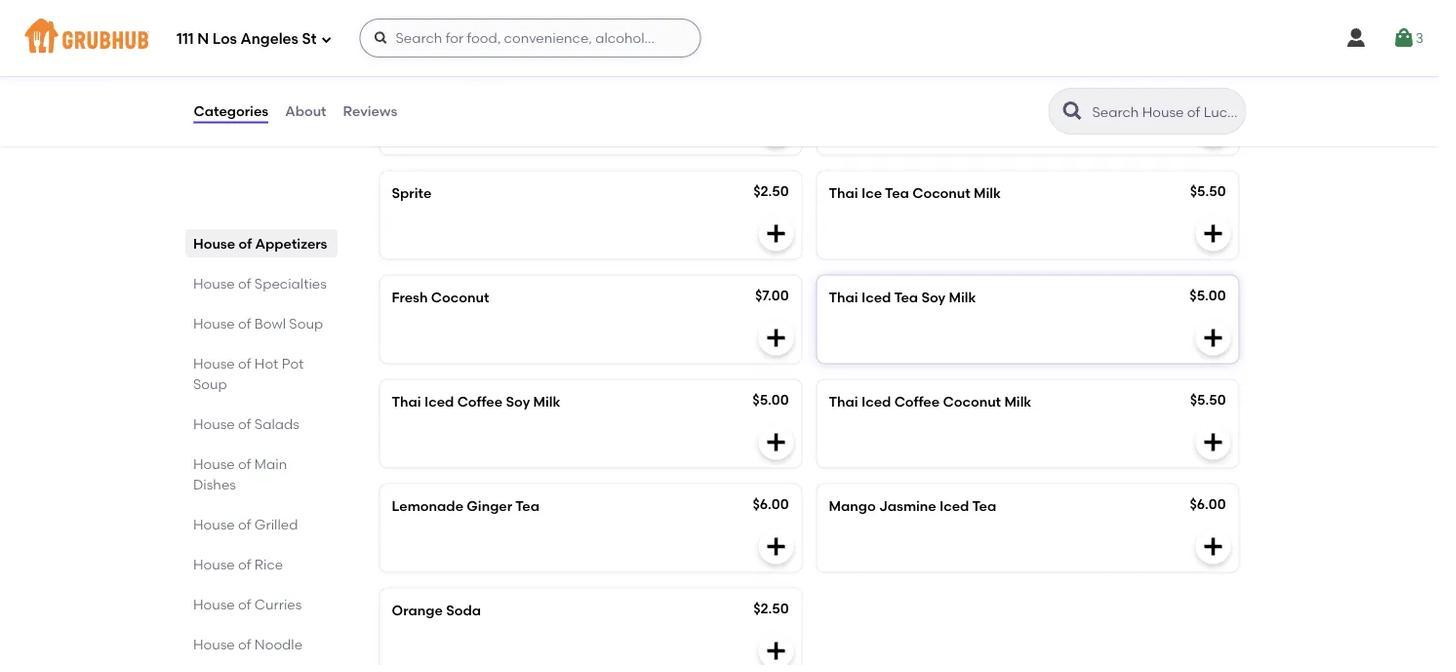 Task type: describe. For each thing, give the bounding box(es) containing it.
thai for thai iced tea soy milk
[[829, 289, 859, 305]]

house of salads tab
[[193, 413, 329, 434]]

3
[[1416, 30, 1424, 46]]

of for curries
[[238, 596, 251, 612]]

house for house of hot pot soup
[[193, 355, 234, 371]]

of for hot
[[238, 355, 251, 371]]

svg image for thai iced coffee coconut milk
[[1202, 431, 1225, 454]]

house of bowl soup tab
[[193, 313, 329, 333]]

soy for coffee
[[506, 393, 530, 410]]

about button
[[284, 76, 328, 146]]

noodle
[[254, 636, 302, 652]]

appetizers
[[255, 235, 327, 251]]

house for house of specialties
[[193, 275, 234, 291]]

milk for thai iced coffee coconut milk
[[1005, 393, 1032, 410]]

3 button
[[1393, 20, 1424, 56]]

house for house of noodle
[[193, 636, 234, 652]]

thai iced tea soy milk
[[829, 289, 976, 305]]

of for grilled
[[238, 516, 251, 532]]

diet coke
[[829, 80, 895, 97]]

of for rice
[[238, 556, 251, 572]]

2 coke from the left
[[860, 80, 895, 97]]

ice tea image
[[655, 0, 802, 50]]

soup inside house of hot pot soup
[[193, 375, 227, 392]]

thai for thai ice tea coconut milk
[[829, 184, 859, 201]]

house for house of rice
[[193, 556, 234, 572]]

milk for thai iced tea soy milk
[[949, 289, 976, 305]]

house of noodle tab
[[193, 634, 329, 654]]

coconut for $5.00
[[943, 393, 1001, 410]]

house of hot pot soup
[[193, 355, 303, 392]]

of for bowl
[[238, 315, 251, 331]]

of for noodle
[[238, 636, 251, 652]]

angeles
[[241, 30, 299, 48]]

curries
[[254, 596, 301, 612]]

house for house of appetizers
[[193, 235, 235, 251]]

iced for thai iced tea soy milk
[[862, 289, 891, 305]]

grilled
[[254, 516, 298, 532]]

st
[[302, 30, 317, 48]]

sprite
[[392, 184, 432, 201]]

$7.00
[[755, 287, 789, 303]]

rice
[[254, 556, 283, 572]]

of for salads
[[238, 415, 251, 432]]

house of noodle
[[193, 636, 302, 652]]

mango
[[829, 498, 876, 514]]

$5.00 for thai iced coffee soy milk
[[753, 391, 789, 408]]

111 n los angeles st
[[177, 30, 317, 48]]

of for appetizers
[[238, 235, 251, 251]]

salads
[[254, 415, 299, 432]]

thai iced coffee coconut milk
[[829, 393, 1032, 410]]

los
[[213, 30, 237, 48]]

svg image for thai iced coffee soy milk
[[765, 431, 788, 454]]

categories button
[[193, 76, 270, 146]]

thai ice tea coconut milk
[[829, 184, 1001, 201]]

1 vertical spatial coconut
[[431, 289, 489, 305]]

house of rice tab
[[193, 554, 329, 574]]

diet
[[829, 80, 857, 97]]

coconut for $2.50
[[913, 184, 971, 201]]

thai iced coffee soy milk
[[392, 393, 561, 410]]

pot
[[281, 355, 303, 371]]

about
[[285, 103, 327, 119]]

mango jasmine iced tea
[[829, 498, 997, 514]]

ice
[[862, 184, 882, 201]]

ginger
[[467, 498, 513, 514]]

coffee for soy
[[457, 393, 503, 410]]

svg image inside 3 'button'
[[1393, 26, 1416, 50]]

n
[[197, 30, 209, 48]]

house of curries
[[193, 596, 301, 612]]

dishes
[[193, 476, 236, 492]]

house of hot pot soup tab
[[193, 353, 329, 394]]

house of appetizers tab
[[193, 233, 329, 253]]

house for house of main dishes
[[193, 455, 234, 472]]

house of bowl soup
[[193, 315, 323, 331]]

house for house of salads
[[193, 415, 234, 432]]

reviews button
[[342, 76, 398, 146]]



Task type: locate. For each thing, give the bounding box(es) containing it.
of left main
[[238, 455, 251, 472]]

house down dishes at the bottom
[[193, 516, 234, 532]]

10 of from the top
[[238, 636, 251, 652]]

house up house of bowl soup
[[193, 275, 234, 291]]

Search for food, convenience, alcohol... search field
[[360, 19, 701, 58]]

house down the house of curries
[[193, 636, 234, 652]]

milk for thai ice tea coconut milk
[[974, 184, 1001, 201]]

of for specialties
[[238, 275, 251, 291]]

8 of from the top
[[238, 556, 251, 572]]

1 horizontal spatial $5.00
[[1190, 287, 1226, 303]]

6 house from the top
[[193, 455, 234, 472]]

$5.50
[[1190, 182, 1226, 199], [1190, 391, 1226, 408]]

$5.50 for thai ice tea coconut milk
[[1190, 182, 1226, 199]]

1 horizontal spatial coke
[[860, 80, 895, 97]]

5 of from the top
[[238, 415, 251, 432]]

4 house from the top
[[193, 355, 234, 371]]

iced for thai iced coffee soy milk
[[425, 393, 454, 410]]

0 vertical spatial $5.00
[[1190, 287, 1226, 303]]

1 horizontal spatial coffee
[[895, 393, 940, 410]]

3 house from the top
[[193, 315, 234, 331]]

fresh coconut
[[392, 289, 489, 305]]

6 of from the top
[[238, 455, 251, 472]]

thai
[[829, 184, 859, 201], [829, 289, 859, 305], [392, 393, 421, 410], [829, 393, 859, 410]]

house of grilled
[[193, 516, 298, 532]]

house of grilled tab
[[193, 514, 329, 534]]

house for house of bowl soup
[[193, 315, 234, 331]]

lemonade ginger tea
[[392, 498, 540, 514]]

$5.50 for thai iced coffee coconut milk
[[1190, 391, 1226, 408]]

soup up house of salads at the left bottom of page
[[193, 375, 227, 392]]

0 horizontal spatial soy
[[506, 393, 530, 410]]

house left the hot
[[193, 355, 234, 371]]

7 house from the top
[[193, 516, 234, 532]]

$6.00
[[753, 496, 789, 512], [1190, 496, 1226, 512]]

fresh
[[392, 289, 428, 305]]

0 horizontal spatial soup
[[193, 375, 227, 392]]

house inside house of hot pot soup
[[193, 355, 234, 371]]

1 horizontal spatial soy
[[922, 289, 946, 305]]

1 coke from the left
[[392, 80, 427, 97]]

house of main dishes
[[193, 455, 287, 492]]

thai for thai iced coffee coconut milk
[[829, 393, 859, 410]]

bowl
[[254, 315, 285, 331]]

soy
[[922, 289, 946, 305], [506, 393, 530, 410]]

house of appetizers
[[193, 235, 327, 251]]

coke
[[392, 80, 427, 97], [860, 80, 895, 97]]

soda
[[446, 602, 481, 619]]

0 horizontal spatial coke
[[392, 80, 427, 97]]

main navigation navigation
[[0, 0, 1440, 76]]

svg image for orange soda
[[765, 640, 788, 663]]

9 of from the top
[[238, 596, 251, 612]]

4 of from the top
[[238, 355, 251, 371]]

1 vertical spatial $5.50
[[1190, 391, 1226, 408]]

2 coffee from the left
[[895, 393, 940, 410]]

specialties
[[254, 275, 326, 291]]

house up 'house of specialties'
[[193, 235, 235, 251]]

$5.00 for thai iced tea soy milk
[[1190, 287, 1226, 303]]

house of salads
[[193, 415, 299, 432]]

2 house from the top
[[193, 275, 234, 291]]

$5.00
[[1190, 287, 1226, 303], [753, 391, 789, 408]]

iced for thai iced coffee coconut milk
[[862, 393, 891, 410]]

svg image
[[1345, 26, 1368, 50], [1393, 26, 1416, 50], [1202, 326, 1225, 350], [765, 431, 788, 454], [1202, 431, 1225, 454], [765, 640, 788, 663]]

2 $5.50 from the top
[[1190, 391, 1226, 408]]

lemonade
[[392, 498, 464, 514]]

1 vertical spatial soy
[[506, 393, 530, 410]]

of left rice
[[238, 556, 251, 572]]

milk
[[974, 184, 1001, 201], [949, 289, 976, 305], [533, 393, 561, 410], [1005, 393, 1032, 410]]

house down house of rice
[[193, 596, 234, 612]]

111
[[177, 30, 194, 48]]

house of curries tab
[[193, 594, 329, 614]]

of up 'house of specialties'
[[238, 235, 251, 251]]

0 horizontal spatial $6.00
[[753, 496, 789, 512]]

2 vertical spatial coconut
[[943, 393, 1001, 410]]

1 horizontal spatial $6.00
[[1190, 496, 1226, 512]]

1 vertical spatial soup
[[193, 375, 227, 392]]

coconut
[[913, 184, 971, 201], [431, 289, 489, 305], [943, 393, 1001, 410]]

of for main
[[238, 455, 251, 472]]

hot
[[254, 355, 278, 371]]

tea for ginger
[[516, 498, 540, 514]]

house for house of grilled
[[193, 516, 234, 532]]

1 house from the top
[[193, 235, 235, 251]]

of left noodle
[[238, 636, 251, 652]]

1 $6.00 from the left
[[753, 496, 789, 512]]

0 vertical spatial coconut
[[913, 184, 971, 201]]

of inside house of main dishes
[[238, 455, 251, 472]]

of up house of bowl soup
[[238, 275, 251, 291]]

tea
[[885, 184, 909, 201], [894, 289, 919, 305], [516, 498, 540, 514], [973, 498, 997, 514]]

house up dishes at the bottom
[[193, 455, 234, 472]]

coffee
[[457, 393, 503, 410], [895, 393, 940, 410]]

1 horizontal spatial soup
[[289, 315, 323, 331]]

orange
[[392, 602, 443, 619]]

house of rice
[[193, 556, 283, 572]]

soup inside the house of bowl soup tab
[[289, 315, 323, 331]]

Search House of Luck Thai BBQ search field
[[1091, 102, 1240, 121]]

2 of from the top
[[238, 275, 251, 291]]

3 of from the top
[[238, 315, 251, 331]]

tea for iced
[[894, 289, 919, 305]]

of left "salads"
[[238, 415, 251, 432]]

house up house of main dishes
[[193, 415, 234, 432]]

soup
[[289, 315, 323, 331], [193, 375, 227, 392]]

of inside tab
[[238, 596, 251, 612]]

categories
[[194, 103, 269, 119]]

9 house from the top
[[193, 596, 234, 612]]

tea for ice
[[885, 184, 909, 201]]

$6.00 for lemonade ginger tea
[[753, 496, 789, 512]]

2 $6.00 from the left
[[1190, 496, 1226, 512]]

svg image
[[373, 30, 389, 46], [321, 34, 332, 45], [1202, 118, 1225, 141], [765, 222, 788, 245], [1202, 222, 1225, 245], [765, 326, 788, 350], [765, 535, 788, 559], [1202, 535, 1225, 559]]

0 horizontal spatial coffee
[[457, 393, 503, 410]]

search icon image
[[1061, 100, 1085, 123]]

1 $5.50 from the top
[[1190, 182, 1226, 199]]

thai for thai iced coffee soy milk
[[392, 393, 421, 410]]

of left bowl
[[238, 315, 251, 331]]

coffee for coconut
[[895, 393, 940, 410]]

8 house from the top
[[193, 556, 234, 572]]

of left grilled
[[238, 516, 251, 532]]

1 coffee from the left
[[457, 393, 503, 410]]

7 of from the top
[[238, 516, 251, 532]]

coke up reviews
[[392, 80, 427, 97]]

house
[[193, 235, 235, 251], [193, 275, 234, 291], [193, 315, 234, 331], [193, 355, 234, 371], [193, 415, 234, 432], [193, 455, 234, 472], [193, 516, 234, 532], [193, 556, 234, 572], [193, 596, 234, 612], [193, 636, 234, 652]]

iced
[[862, 289, 891, 305], [425, 393, 454, 410], [862, 393, 891, 410], [940, 498, 970, 514]]

soup right bowl
[[289, 315, 323, 331]]

house of specialties tab
[[193, 273, 329, 293]]

svg image for thai iced tea soy milk
[[1202, 326, 1225, 350]]

main
[[254, 455, 287, 472]]

of left the hot
[[238, 355, 251, 371]]

milk for thai iced coffee soy milk
[[533, 393, 561, 410]]

house inside house of main dishes
[[193, 455, 234, 472]]

house inside tab
[[193, 596, 234, 612]]

house left bowl
[[193, 315, 234, 331]]

house of specialties
[[193, 275, 326, 291]]

reviews
[[343, 103, 397, 119]]

1 vertical spatial $5.00
[[753, 391, 789, 408]]

soy for tea
[[922, 289, 946, 305]]

$6.00 for mango jasmine iced tea
[[1190, 496, 1226, 512]]

jasmine
[[879, 498, 937, 514]]

coke right diet
[[860, 80, 895, 97]]

10 house from the top
[[193, 636, 234, 652]]

of left curries
[[238, 596, 251, 612]]

0 vertical spatial soup
[[289, 315, 323, 331]]

house for house of curries
[[193, 596, 234, 612]]

orange soda
[[392, 602, 481, 619]]

$2.50
[[754, 78, 789, 95], [1191, 78, 1226, 95], [754, 182, 789, 199], [754, 600, 789, 617]]

0 vertical spatial soy
[[922, 289, 946, 305]]

0 horizontal spatial $5.00
[[753, 391, 789, 408]]

0 vertical spatial $5.50
[[1190, 182, 1226, 199]]

house down house of grilled
[[193, 556, 234, 572]]

5 house from the top
[[193, 415, 234, 432]]

house of main dishes tab
[[193, 453, 329, 494]]

of inside house of hot pot soup
[[238, 355, 251, 371]]

of
[[238, 235, 251, 251], [238, 275, 251, 291], [238, 315, 251, 331], [238, 355, 251, 371], [238, 415, 251, 432], [238, 455, 251, 472], [238, 516, 251, 532], [238, 556, 251, 572], [238, 596, 251, 612], [238, 636, 251, 652]]

1 of from the top
[[238, 235, 251, 251]]



Task type: vqa. For each thing, say whether or not it's contained in the screenshot.
subscription pass icon
no



